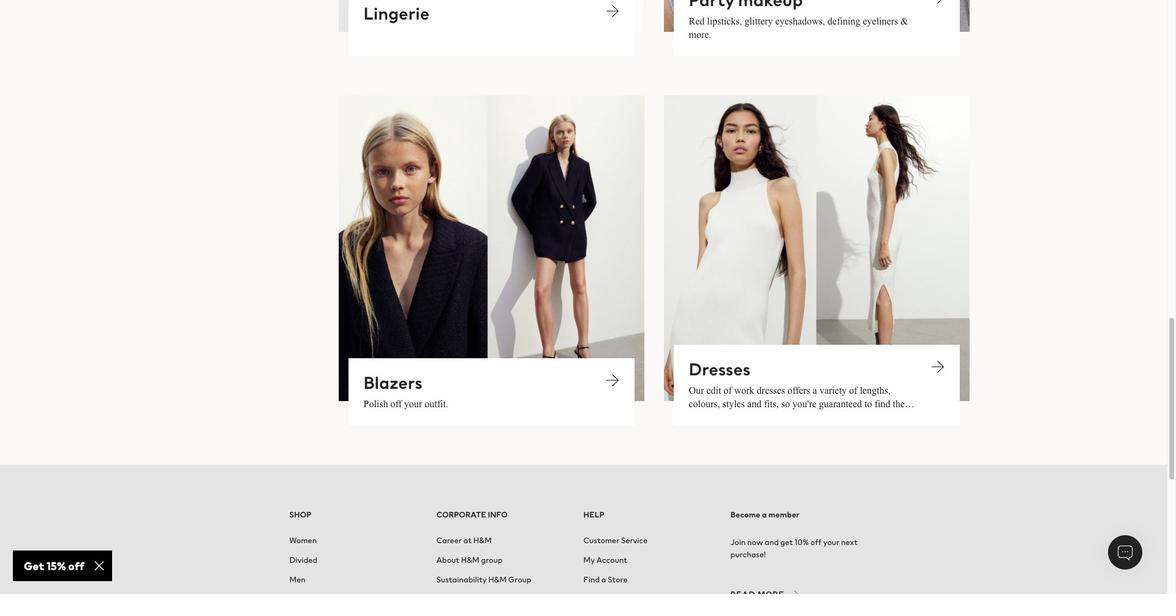 Task type: describe. For each thing, give the bounding box(es) containing it.
work
[[735, 385, 755, 396]]

get
[[781, 537, 793, 548]]

join
[[731, 537, 746, 548]]

lingerie link
[[339, 0, 645, 56]]

red
[[689, 16, 705, 26]]

office
[[719, 412, 741, 423]]

member
[[769, 509, 800, 521]]

you're
[[793, 399, 817, 409]]

to
[[865, 399, 872, 409]]

off inside join now and get 10% off your next purchase!
[[811, 537, 822, 548]]

h&m for sustainability
[[489, 574, 507, 586]]

about h&m group
[[437, 555, 503, 566]]

our
[[689, 385, 704, 396]]

lipsticks,
[[707, 16, 742, 26]]

a for become a member
[[762, 509, 767, 521]]

polish
[[364, 399, 388, 409]]

become a member
[[731, 509, 800, 521]]

fits,
[[764, 399, 779, 409]]

your inside join now and get 10% off your next purchase!
[[824, 537, 840, 548]]

sustainability h&m group link
[[437, 570, 532, 590]]

the
[[893, 399, 905, 409]]

sustainability h&m group
[[437, 574, 532, 586]]

blazers polish off your outfit.
[[364, 370, 448, 409]]

sustainability
[[437, 574, 487, 586]]

shop
[[290, 509, 312, 521]]

outfit. inside dresses our edit of work dresses offers a variety of lengths, colours, styles and fits, so you're guaranteed to find the perfect office outfit.
[[744, 412, 768, 423]]

join now and get 10% off your next purchase!
[[731, 537, 858, 561]]

about
[[437, 555, 460, 566]]

info
[[488, 509, 508, 521]]

h&m for about
[[461, 555, 480, 566]]

men
[[290, 574, 306, 586]]

corporate
[[437, 509, 486, 521]]

customer service link
[[584, 531, 648, 551]]

your inside blazers polish off your outfit.
[[404, 399, 422, 409]]

styles
[[723, 399, 745, 409]]

guaranteed
[[819, 399, 862, 409]]

1 of from the left
[[724, 385, 732, 396]]

&
[[901, 16, 909, 26]]

a for find a store
[[602, 574, 606, 586]]

about h&m group link
[[437, 551, 503, 570]]

next
[[841, 537, 858, 548]]

dresses
[[757, 385, 785, 396]]

career at h&m
[[437, 535, 492, 547]]

customer service
[[584, 535, 648, 547]]

and inside join now and get 10% off your next purchase!
[[765, 537, 779, 548]]

women link
[[290, 531, 317, 551]]

edit
[[707, 385, 722, 396]]

red lipsticks, glittery eyeshadows, defining eyeliners & more.
[[689, 16, 909, 40]]

women
[[290, 535, 317, 547]]

eyeshadows,
[[776, 16, 826, 26]]

variety
[[820, 385, 847, 396]]

a inside dresses our edit of work dresses offers a variety of lengths, colours, styles and fits, so you're guaranteed to find the perfect office outfit.
[[813, 385, 817, 396]]



Task type: vqa. For each thing, say whether or not it's contained in the screenshot.
dialog
no



Task type: locate. For each thing, give the bounding box(es) containing it.
defining
[[828, 16, 861, 26]]

1 horizontal spatial and
[[765, 537, 779, 548]]

0 horizontal spatial outfit.
[[425, 399, 448, 409]]

1 vertical spatial off
[[811, 537, 822, 548]]

h&m
[[474, 535, 492, 547], [461, 555, 480, 566], [489, 574, 507, 586]]

help button
[[584, 509, 716, 521]]

outfit. right polish
[[425, 399, 448, 409]]

men link
[[290, 570, 306, 590]]

outfit.
[[425, 399, 448, 409], [744, 412, 768, 423]]

0 vertical spatial and
[[748, 399, 762, 409]]

find
[[584, 574, 600, 586]]

find a store link
[[584, 570, 628, 590]]

2 horizontal spatial a
[[813, 385, 817, 396]]

2 vertical spatial h&m
[[489, 574, 507, 586]]

career
[[437, 535, 462, 547]]

of right edit
[[724, 385, 732, 396]]

2 of from the left
[[850, 385, 858, 396]]

1 vertical spatial h&m
[[461, 555, 480, 566]]

of
[[724, 385, 732, 396], [850, 385, 858, 396]]

your
[[404, 399, 422, 409], [824, 537, 840, 548]]

at
[[464, 535, 472, 547]]

my
[[584, 555, 595, 566]]

career at h&m link
[[437, 531, 492, 551]]

my account
[[584, 555, 628, 566]]

group
[[509, 574, 532, 586]]

lingerie
[[364, 1, 430, 26]]

and left get
[[765, 537, 779, 548]]

and
[[748, 399, 762, 409], [765, 537, 779, 548]]

divided link
[[290, 551, 318, 570]]

find a store
[[584, 574, 628, 586]]

offers
[[788, 385, 811, 396]]

a right offers
[[813, 385, 817, 396]]

1 horizontal spatial off
[[811, 537, 822, 548]]

dresses
[[689, 357, 751, 382]]

your left next
[[824, 537, 840, 548]]

account
[[597, 555, 628, 566]]

1 horizontal spatial outfit.
[[744, 412, 768, 423]]

outfit. down fits,
[[744, 412, 768, 423]]

now
[[748, 537, 763, 548]]

outfit. inside blazers polish off your outfit.
[[425, 399, 448, 409]]

divided
[[290, 555, 318, 566]]

my account link
[[584, 551, 628, 570]]

off right 10%
[[811, 537, 822, 548]]

1 horizontal spatial a
[[762, 509, 767, 521]]

red lipsticks, glittery eyeshadows, defining eyeliners & more. link
[[665, 0, 970, 56]]

find
[[875, 399, 891, 409]]

0 horizontal spatial a
[[602, 574, 606, 586]]

0 horizontal spatial your
[[404, 399, 422, 409]]

help
[[584, 509, 605, 521]]

colours,
[[689, 399, 720, 409]]

0 horizontal spatial off
[[391, 399, 402, 409]]

0 vertical spatial a
[[813, 385, 817, 396]]

eyeliners
[[863, 16, 899, 26]]

blazers
[[364, 370, 423, 395]]

0 vertical spatial your
[[404, 399, 422, 409]]

lengths,
[[860, 385, 891, 396]]

0 vertical spatial h&m
[[474, 535, 492, 547]]

0 horizontal spatial of
[[724, 385, 732, 396]]

h&m inside "link"
[[474, 535, 492, 547]]

1 vertical spatial a
[[762, 509, 767, 521]]

more.
[[689, 29, 712, 40]]

corporate info button
[[437, 509, 569, 521]]

1 vertical spatial and
[[765, 537, 779, 548]]

so
[[782, 399, 790, 409]]

h&m down "group"
[[489, 574, 507, 586]]

dresses our edit of work dresses offers a variety of lengths, colours, styles and fits, so you're guaranteed to find the perfect office outfit.
[[689, 357, 905, 423]]

10%
[[795, 537, 809, 548]]

h&m right at
[[474, 535, 492, 547]]

0 horizontal spatial and
[[748, 399, 762, 409]]

a
[[813, 385, 817, 396], [762, 509, 767, 521], [602, 574, 606, 586]]

store
[[608, 574, 628, 586]]

1 horizontal spatial of
[[850, 385, 858, 396]]

1 horizontal spatial your
[[824, 537, 840, 548]]

service
[[621, 535, 648, 547]]

a right become
[[762, 509, 767, 521]]

and inside dresses our edit of work dresses offers a variety of lengths, colours, styles and fits, so you're guaranteed to find the perfect office outfit.
[[748, 399, 762, 409]]

and down work
[[748, 399, 762, 409]]

glittery
[[745, 16, 773, 26]]

perfect
[[689, 412, 716, 423]]

become
[[731, 509, 761, 521]]

0 vertical spatial off
[[391, 399, 402, 409]]

1 vertical spatial outfit.
[[744, 412, 768, 423]]

1 vertical spatial your
[[824, 537, 840, 548]]

off inside blazers polish off your outfit.
[[391, 399, 402, 409]]

2 vertical spatial a
[[602, 574, 606, 586]]

0 vertical spatial outfit.
[[425, 399, 448, 409]]

a right find
[[602, 574, 606, 586]]

of up the guaranteed
[[850, 385, 858, 396]]

your down blazers
[[404, 399, 422, 409]]

shop button
[[290, 509, 422, 521]]

corporate info
[[437, 509, 508, 521]]

h&m down at
[[461, 555, 480, 566]]

customer
[[584, 535, 620, 547]]

group
[[481, 555, 503, 566]]

off
[[391, 399, 402, 409], [811, 537, 822, 548]]

off right polish
[[391, 399, 402, 409]]

purchase!
[[731, 549, 766, 561]]



